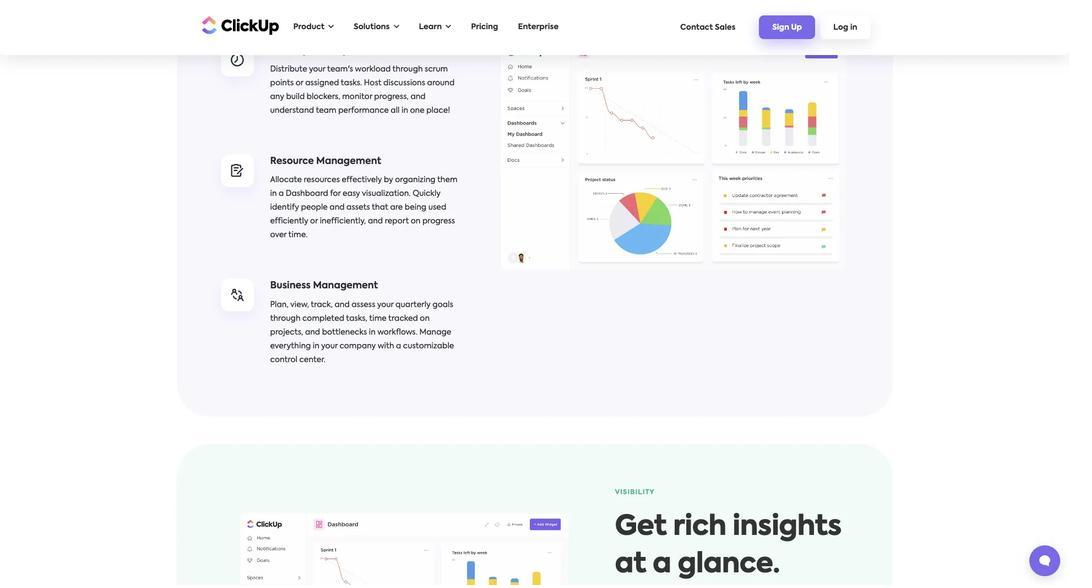 Task type: vqa. For each thing, say whether or not it's contained in the screenshot.
Solutions popup button
yes



Task type: locate. For each thing, give the bounding box(es) containing it.
0 vertical spatial your
[[309, 66, 326, 73]]

a
[[279, 190, 284, 198], [396, 343, 401, 350], [653, 552, 671, 579]]

and up tasks,
[[335, 301, 350, 309]]

contact
[[681, 23, 713, 31]]

sign up
[[773, 24, 802, 32]]

by
[[384, 177, 393, 184]]

any
[[270, 93, 284, 101]]

your inside distribute your team's workload through scrum points or assigned tasks. host discussions around any build blockers, monitor progress, and understand team performance all in one place!
[[309, 66, 326, 73]]

and up one
[[411, 93, 426, 101]]

plan, view, track, and assess your quarterly goals through completed tasks, time tracked on projects, and bottlenecks in workflows. manage everything in your company with a customizable control center.
[[270, 301, 454, 364]]

all
[[391, 107, 400, 115]]

through up discussions
[[393, 66, 423, 73]]

assets
[[347, 204, 370, 212]]

allocate
[[270, 177, 302, 184]]

a inside get rich insights at a glance.
[[653, 552, 671, 579]]

management up assess
[[313, 282, 378, 291]]

your up time
[[377, 301, 394, 309]]

one
[[410, 107, 425, 115]]

at
[[615, 552, 646, 579]]

1 vertical spatial through
[[270, 315, 301, 323]]

progress,
[[374, 93, 409, 101]]

workload
[[355, 66, 391, 73]]

1 horizontal spatial a
[[396, 343, 401, 350]]

in
[[851, 24, 858, 32], [402, 107, 408, 115], [270, 190, 277, 198], [369, 329, 376, 337], [313, 343, 320, 350]]

identify
[[270, 204, 299, 212]]

or up build
[[296, 79, 303, 87]]

or inside "allocate resources effectively by organizing them in a dashboard for easy visualization. quickly identify people and assets that are being used efficiently or inefficiently, and report on progress over time."
[[310, 218, 318, 226]]

around
[[427, 79, 455, 87]]

rich
[[673, 514, 727, 542]]

time
[[369, 315, 387, 323]]

over
[[270, 232, 287, 239]]

0 vertical spatial a
[[279, 190, 284, 198]]

report
[[385, 218, 409, 226]]

management up "effectively"
[[316, 157, 381, 166]]

goals
[[433, 301, 453, 309]]

distribute your team's workload through scrum points or assigned tasks. host discussions around any build blockers, monitor progress, and understand team performance all in one place!
[[270, 66, 455, 115]]

understand
[[270, 107, 314, 115]]

bottlenecks
[[322, 329, 367, 337]]

business
[[270, 282, 311, 291]]

your
[[309, 66, 326, 73], [377, 301, 394, 309], [321, 343, 338, 350]]

0 vertical spatial through
[[393, 66, 423, 73]]

a right the 'at'
[[653, 552, 671, 579]]

tasks,
[[346, 315, 368, 323]]

2 vertical spatial a
[[653, 552, 671, 579]]

allocate resources effectively by organizing them in a dashboard for easy visualization. quickly identify people and assets that are being used efficiently or inefficiently, and report on progress over time.
[[270, 177, 458, 239]]

and down for on the top left
[[330, 204, 345, 212]]

on up manage
[[420, 315, 430, 323]]

on down 'being'
[[411, 218, 421, 226]]

1 vertical spatial a
[[396, 343, 401, 350]]

center.
[[299, 356, 326, 364]]

development sprints
[[270, 46, 371, 56]]

product button
[[288, 16, 340, 39]]

through up projects,
[[270, 315, 301, 323]]

a up identify
[[279, 190, 284, 198]]

learn
[[419, 23, 442, 31]]

efficiently
[[270, 218, 308, 226]]

company
[[340, 343, 376, 350]]

in right the all
[[402, 107, 408, 115]]

discussions
[[384, 79, 425, 87]]

business management
[[270, 282, 378, 291]]

insights
[[733, 514, 842, 542]]

customizable
[[403, 343, 454, 350]]

list
[[221, 39, 463, 373]]

0 horizontal spatial through
[[270, 315, 301, 323]]

in up identify
[[270, 190, 277, 198]]

sales
[[715, 23, 736, 31]]

or
[[296, 79, 303, 87], [310, 218, 318, 226]]

in down time
[[369, 329, 376, 337]]

in right log
[[851, 24, 858, 32]]

team
[[316, 107, 337, 115]]

quickly
[[413, 190, 441, 198]]

a right with
[[396, 343, 401, 350]]

enterprise link
[[513, 16, 564, 39]]

and
[[411, 93, 426, 101], [330, 204, 345, 212], [368, 218, 383, 226], [335, 301, 350, 309], [305, 329, 320, 337]]

in inside distribute your team's workload through scrum points or assigned tasks. host discussions around any build blockers, monitor progress, and understand team performance all in one place!
[[402, 107, 408, 115]]

1 vertical spatial or
[[310, 218, 318, 226]]

contact sales button
[[675, 18, 741, 37]]

quarterly
[[396, 301, 431, 309]]

0 horizontal spatial a
[[279, 190, 284, 198]]

0 vertical spatial or
[[296, 79, 303, 87]]

assigned
[[305, 79, 339, 87]]

progress
[[423, 218, 455, 226]]

plan,
[[270, 301, 289, 309]]

your down bottlenecks
[[321, 343, 338, 350]]

0 vertical spatial management
[[316, 157, 381, 166]]

through
[[393, 66, 423, 73], [270, 315, 301, 323]]

1 vertical spatial management
[[313, 282, 378, 291]]

contact sales
[[681, 23, 736, 31]]

up
[[792, 24, 802, 32]]

that
[[372, 204, 388, 212]]

management
[[316, 157, 381, 166], [313, 282, 378, 291]]

1 horizontal spatial through
[[393, 66, 423, 73]]

1 vertical spatial on
[[420, 315, 430, 323]]

dashboard
[[286, 190, 328, 198]]

or down people
[[310, 218, 318, 226]]

host
[[364, 79, 382, 87]]

2 horizontal spatial a
[[653, 552, 671, 579]]

your up assigned at the top of the page
[[309, 66, 326, 73]]

0 horizontal spatial or
[[296, 79, 303, 87]]

learn button
[[414, 16, 457, 39]]

tasks.
[[341, 79, 362, 87]]

sign up button
[[760, 16, 816, 39]]

visibility
[[615, 490, 655, 496]]

place!
[[427, 107, 450, 115]]

list containing development sprints
[[221, 39, 463, 373]]

and down the completed
[[305, 329, 320, 337]]

1 horizontal spatial or
[[310, 218, 318, 226]]

workflows.
[[378, 329, 418, 337]]

and down that
[[368, 218, 383, 226]]

build
[[286, 93, 305, 101]]

0 vertical spatial on
[[411, 218, 421, 226]]

them
[[437, 177, 458, 184]]

product
[[293, 23, 325, 31]]

organizing
[[395, 177, 436, 184]]

and inside distribute your team's workload through scrum points or assigned tasks. host discussions around any build blockers, monitor progress, and understand team performance all in one place!
[[411, 93, 426, 101]]



Task type: describe. For each thing, give the bounding box(es) containing it.
view,
[[290, 301, 309, 309]]

with
[[378, 343, 394, 350]]

resources
[[304, 177, 340, 184]]

control
[[270, 356, 298, 364]]

distribute
[[270, 66, 307, 73]]

easy
[[343, 190, 360, 198]]

points
[[270, 79, 294, 87]]

management for business management
[[313, 282, 378, 291]]

through inside distribute your team's workload through scrum points or assigned tasks. host discussions around any build blockers, monitor progress, and understand team performance all in one place!
[[393, 66, 423, 73]]

effectively
[[342, 177, 382, 184]]

pricing
[[471, 23, 498, 31]]

get
[[615, 514, 667, 542]]

enterprise
[[518, 23, 559, 31]]

performance
[[338, 107, 389, 115]]

log in
[[834, 24, 858, 32]]

in up center.
[[313, 343, 320, 350]]

sprints
[[337, 46, 371, 56]]

in inside "allocate resources effectively by organizing them in a dashboard for easy visualization. quickly identify people and assets that are being used efficiently or inefficiently, and report on progress over time."
[[270, 190, 277, 198]]

team's
[[327, 66, 353, 73]]

glance.
[[678, 552, 780, 579]]

sign
[[773, 24, 790, 32]]

a inside "allocate resources effectively by organizing them in a dashboard for easy visualization. quickly identify people and assets that are being used efficiently or inefficiently, and report on progress over time."
[[279, 190, 284, 198]]

2 vertical spatial your
[[321, 343, 338, 350]]

for
[[330, 190, 341, 198]]

tracked
[[389, 315, 418, 323]]

assess
[[352, 301, 376, 309]]

everything
[[270, 343, 311, 350]]

solutions button
[[348, 16, 405, 39]]

manage
[[420, 329, 451, 337]]

or inside distribute your team's workload through scrum points or assigned tasks. host discussions around any build blockers, monitor progress, and understand team performance all in one place!
[[296, 79, 303, 87]]

development
[[270, 46, 335, 56]]

people
[[301, 204, 328, 212]]

inefficiently,
[[320, 218, 366, 226]]

visualization.
[[362, 190, 411, 198]]

resource management
[[270, 157, 381, 166]]

track,
[[311, 301, 333, 309]]

monitor
[[342, 93, 372, 101]]

blockers,
[[307, 93, 340, 101]]

solutions
[[354, 23, 390, 31]]

on inside plan, view, track, and assess your quarterly goals through completed tasks, time tracked on projects, and bottlenecks in workflows. manage everything in your company with a customizable control center.
[[420, 315, 430, 323]]

log
[[834, 24, 849, 32]]

completed
[[303, 315, 344, 323]]

time.
[[289, 232, 308, 239]]

used
[[428, 204, 446, 212]]

management for resource management
[[316, 157, 381, 166]]

are
[[390, 204, 403, 212]]

clickup image
[[199, 15, 279, 36]]

projects,
[[270, 329, 303, 337]]

log in link
[[821, 16, 871, 39]]

a inside plan, view, track, and assess your quarterly goals through completed tasks, time tracked on projects, and bottlenecks in workflows. manage everything in your company with a customizable control center.
[[396, 343, 401, 350]]

1 vertical spatial your
[[377, 301, 394, 309]]

through inside plan, view, track, and assess your quarterly goals through completed tasks, time tracked on projects, and bottlenecks in workflows. manage everything in your company with a customizable control center.
[[270, 315, 301, 323]]

scrum
[[425, 66, 448, 73]]

being
[[405, 204, 427, 212]]

get rich insights at a glance.
[[615, 514, 842, 579]]

pricing link
[[466, 16, 504, 39]]

on inside "allocate resources effectively by organizing them in a dashboard for easy visualization. quickly identify people and assets that are being used efficiently or inefficiently, and report on progress over time."
[[411, 218, 421, 226]]



